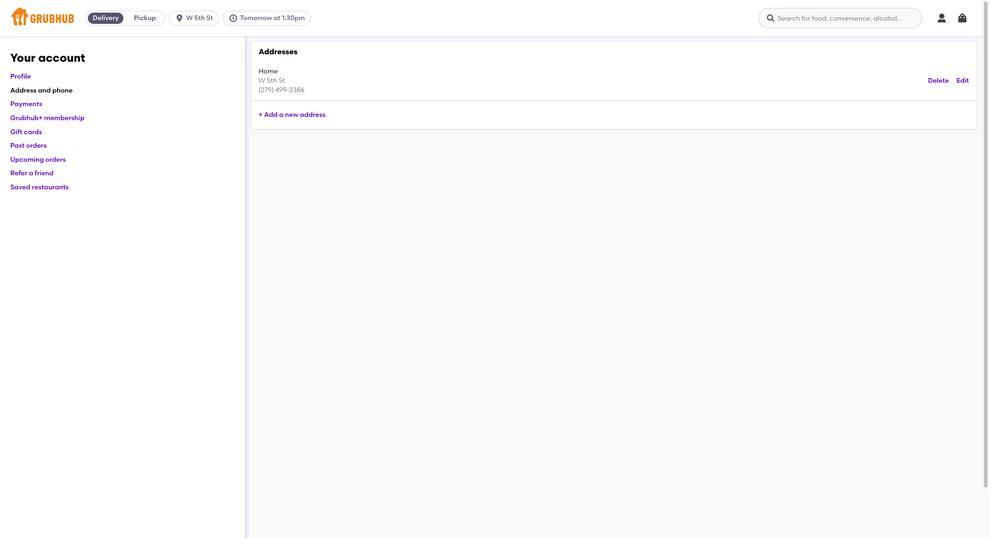 Task type: locate. For each thing, give the bounding box(es) containing it.
1 vertical spatial st
[[279, 77, 285, 85]]

0 horizontal spatial w
[[186, 14, 193, 22]]

1 vertical spatial orders
[[45, 156, 66, 164]]

w right pickup
[[186, 14, 193, 22]]

a right refer
[[29, 169, 33, 177]]

1 vertical spatial a
[[29, 169, 33, 177]]

orders up friend
[[45, 156, 66, 164]]

0 vertical spatial 5th
[[194, 14, 205, 22]]

w inside w 5th st "button"
[[186, 14, 193, 22]]

w inside home w 5th st (279) 499-2386
[[259, 77, 265, 85]]

saved restaurants link
[[10, 183, 69, 191]]

1:30pm
[[282, 14, 305, 22]]

upcoming orders link
[[10, 156, 66, 164]]

refer a friend
[[10, 169, 54, 177]]

delete button
[[928, 72, 949, 89]]

orders up upcoming orders
[[26, 142, 47, 150]]

a
[[279, 111, 284, 119], [29, 169, 33, 177]]

addresses
[[259, 47, 298, 56]]

edit
[[957, 77, 969, 85]]

1 horizontal spatial st
[[279, 77, 285, 85]]

svg image inside w 5th st "button"
[[175, 14, 184, 23]]

0 horizontal spatial 5th
[[194, 14, 205, 22]]

st inside w 5th st "button"
[[206, 14, 213, 22]]

1 horizontal spatial w
[[259, 77, 265, 85]]

(279)
[[259, 86, 274, 94]]

svg image
[[937, 13, 948, 24], [957, 13, 968, 24], [175, 14, 184, 23], [229, 14, 238, 23]]

svg image
[[766, 14, 776, 23]]

upcoming orders
[[10, 156, 66, 164]]

tomorrow at 1:30pm button
[[223, 11, 315, 26]]

499-
[[276, 86, 289, 94]]

delivery
[[93, 14, 119, 22]]

orders for past orders
[[26, 142, 47, 150]]

1 vertical spatial 5th
[[267, 77, 277, 85]]

2386
[[289, 86, 305, 94]]

w
[[186, 14, 193, 22], [259, 77, 265, 85]]

0 vertical spatial st
[[206, 14, 213, 22]]

st
[[206, 14, 213, 22], [279, 77, 285, 85]]

pickup button
[[125, 11, 165, 26]]

your
[[10, 51, 35, 65]]

add
[[264, 111, 278, 119]]

w 5th st
[[186, 14, 213, 22]]

gift cards link
[[10, 128, 42, 136]]

friend
[[35, 169, 54, 177]]

1 horizontal spatial a
[[279, 111, 284, 119]]

address
[[10, 86, 37, 94]]

w 5th st button
[[169, 11, 223, 26]]

st left tomorrow
[[206, 14, 213, 22]]

0 vertical spatial w
[[186, 14, 193, 22]]

5th inside "button"
[[194, 14, 205, 22]]

orders
[[26, 142, 47, 150], [45, 156, 66, 164]]

0 horizontal spatial st
[[206, 14, 213, 22]]

and
[[38, 86, 51, 94]]

st up 499-
[[279, 77, 285, 85]]

grubhub+ membership
[[10, 114, 84, 122]]

phone
[[52, 86, 73, 94]]

+
[[259, 111, 263, 119]]

0 horizontal spatial a
[[29, 169, 33, 177]]

1 vertical spatial w
[[259, 77, 265, 85]]

payments
[[10, 100, 42, 108]]

upcoming
[[10, 156, 44, 164]]

1 horizontal spatial 5th
[[267, 77, 277, 85]]

0 vertical spatial orders
[[26, 142, 47, 150]]

home
[[259, 67, 278, 75]]

+ add a new address
[[259, 111, 326, 119]]

a left new
[[279, 111, 284, 119]]

5th
[[194, 14, 205, 22], [267, 77, 277, 85]]

Search for food, convenience, alcohol... search field
[[759, 8, 922, 29]]

w up '(279)'
[[259, 77, 265, 85]]

0 vertical spatial a
[[279, 111, 284, 119]]



Task type: vqa. For each thing, say whether or not it's contained in the screenshot.
$3.99
no



Task type: describe. For each thing, give the bounding box(es) containing it.
delivery button
[[86, 11, 125, 26]]

edit button
[[957, 72, 969, 89]]

svg image inside tomorrow at 1:30pm button
[[229, 14, 238, 23]]

cards
[[24, 128, 42, 136]]

profile link
[[10, 73, 31, 81]]

gift
[[10, 128, 22, 136]]

+ add a new address button
[[259, 107, 326, 124]]

address and phone
[[10, 86, 73, 94]]

main navigation navigation
[[0, 0, 982, 36]]

tomorrow at 1:30pm
[[240, 14, 305, 22]]

st inside home w 5th st (279) 499-2386
[[279, 77, 285, 85]]

past orders link
[[10, 142, 47, 150]]

restaurants
[[32, 183, 69, 191]]

saved restaurants
[[10, 183, 69, 191]]

past orders
[[10, 142, 47, 150]]

payments link
[[10, 100, 42, 108]]

address and phone link
[[10, 86, 73, 94]]

new
[[285, 111, 298, 119]]

grubhub+ membership link
[[10, 114, 84, 122]]

address
[[300, 111, 326, 119]]

profile
[[10, 73, 31, 81]]

refer
[[10, 169, 27, 177]]

pickup
[[134, 14, 156, 22]]

5th inside home w 5th st (279) 499-2386
[[267, 77, 277, 85]]

at
[[274, 14, 281, 22]]

your account
[[10, 51, 85, 65]]

delete
[[928, 77, 949, 85]]

a inside button
[[279, 111, 284, 119]]

tomorrow
[[240, 14, 272, 22]]

refer a friend link
[[10, 169, 54, 177]]

membership
[[44, 114, 84, 122]]

account
[[38, 51, 85, 65]]

grubhub+
[[10, 114, 43, 122]]

home w 5th st (279) 499-2386
[[259, 67, 305, 94]]

orders for upcoming orders
[[45, 156, 66, 164]]

past
[[10, 142, 25, 150]]

saved
[[10, 183, 30, 191]]

gift cards
[[10, 128, 42, 136]]



